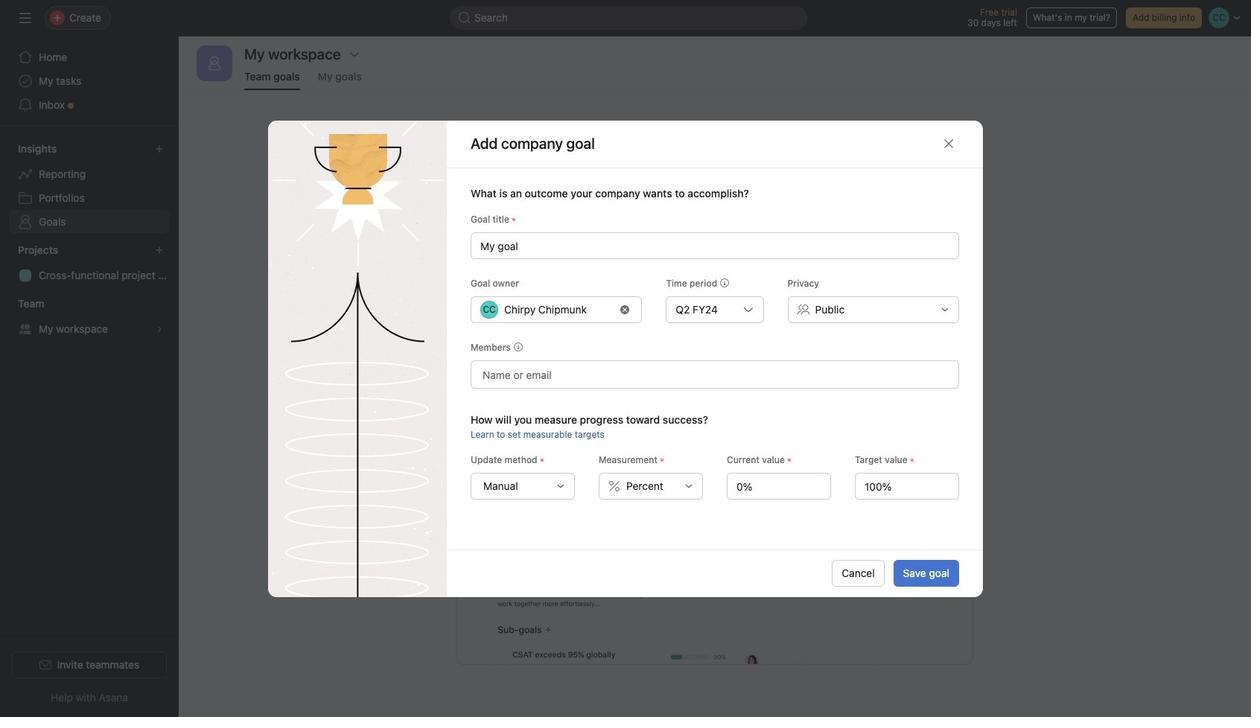 Task type: locate. For each thing, give the bounding box(es) containing it.
teams element
[[0, 291, 179, 344]]

dialog
[[268, 120, 983, 597]]

Enter goal name text field
[[471, 232, 959, 259]]

insights element
[[0, 136, 179, 237]]

list box
[[450, 6, 808, 30]]

projects element
[[0, 237, 179, 291]]

None text field
[[727, 473, 831, 499], [855, 473, 959, 499], [727, 473, 831, 499], [855, 473, 959, 499]]



Task type: describe. For each thing, give the bounding box(es) containing it.
close this dialog image
[[943, 138, 955, 150]]

remove image
[[621, 305, 630, 314]]

global element
[[0, 37, 179, 126]]

isinverse image
[[459, 12, 471, 24]]

cc image
[[483, 301, 496, 318]]

Name or email text field
[[483, 365, 554, 383]]

hide sidebar image
[[19, 12, 31, 24]]



Task type: vqa. For each thing, say whether or not it's contained in the screenshot.
PROJECTS 'element'
yes



